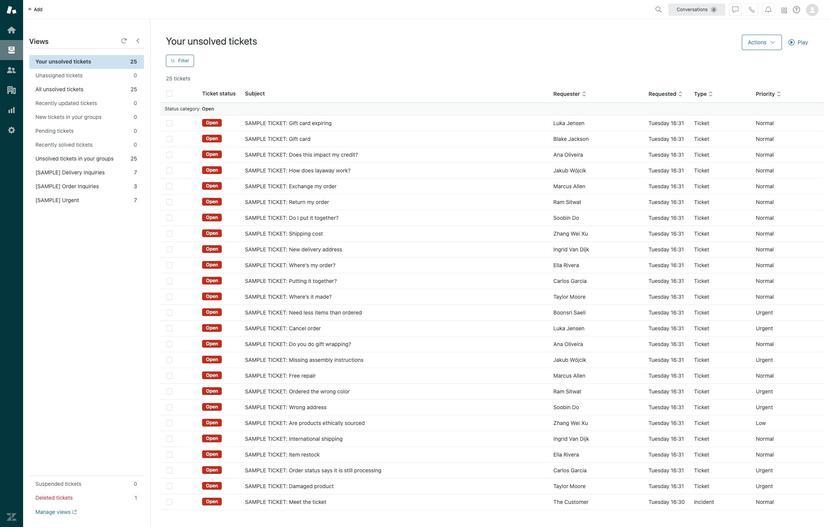 Task type: vqa. For each thing, say whether or not it's contained in the screenshot.
region
no



Task type: locate. For each thing, give the bounding box(es) containing it.
10 row from the top
[[160, 258, 825, 273]]

get help image
[[794, 6, 800, 13]]

19 row from the top
[[160, 400, 825, 415]]

refresh views pane image
[[121, 38, 127, 44]]

row
[[160, 115, 825, 131], [160, 131, 825, 147], [160, 147, 825, 163], [160, 163, 825, 179], [160, 179, 825, 194], [160, 194, 825, 210], [160, 210, 825, 226], [160, 226, 825, 242], [160, 242, 825, 258], [160, 258, 825, 273], [160, 273, 825, 289], [160, 289, 825, 305], [160, 305, 825, 321], [160, 321, 825, 336], [160, 336, 825, 352], [160, 352, 825, 368], [160, 368, 825, 384], [160, 384, 825, 400], [160, 400, 825, 415], [160, 415, 825, 431], [160, 431, 825, 447], [160, 447, 825, 463], [160, 463, 825, 479], [160, 479, 825, 494], [160, 494, 825, 510]]

8 row from the top
[[160, 226, 825, 242]]

20 row from the top
[[160, 415, 825, 431]]

admin image
[[7, 125, 17, 135]]

24 row from the top
[[160, 479, 825, 494]]

18 row from the top
[[160, 384, 825, 400]]

views image
[[7, 45, 17, 55]]

hide panel views image
[[135, 38, 141, 44]]

7 row from the top
[[160, 210, 825, 226]]

16 row from the top
[[160, 352, 825, 368]]

zendesk products image
[[782, 8, 787, 13]]

15 row from the top
[[160, 336, 825, 352]]

opens in a new tab image
[[71, 510, 77, 515]]

reporting image
[[7, 105, 17, 115]]

button displays agent's chat status as invisible. image
[[733, 6, 739, 13]]

zendesk image
[[7, 512, 17, 522]]



Task type: describe. For each thing, give the bounding box(es) containing it.
3 row from the top
[[160, 147, 825, 163]]

11 row from the top
[[160, 273, 825, 289]]

2 row from the top
[[160, 131, 825, 147]]

organizations image
[[7, 85, 17, 95]]

5 row from the top
[[160, 179, 825, 194]]

14 row from the top
[[160, 321, 825, 336]]

13 row from the top
[[160, 305, 825, 321]]

9 row from the top
[[160, 242, 825, 258]]

17 row from the top
[[160, 368, 825, 384]]

6 row from the top
[[160, 194, 825, 210]]

main element
[[0, 0, 23, 527]]

get started image
[[7, 25, 17, 35]]

1 row from the top
[[160, 115, 825, 131]]

23 row from the top
[[160, 463, 825, 479]]

customers image
[[7, 65, 17, 75]]

4 row from the top
[[160, 163, 825, 179]]

25 row from the top
[[160, 494, 825, 510]]

zendesk support image
[[7, 5, 17, 15]]

notifications image
[[766, 6, 772, 13]]

12 row from the top
[[160, 289, 825, 305]]

22 row from the top
[[160, 447, 825, 463]]

21 row from the top
[[160, 431, 825, 447]]



